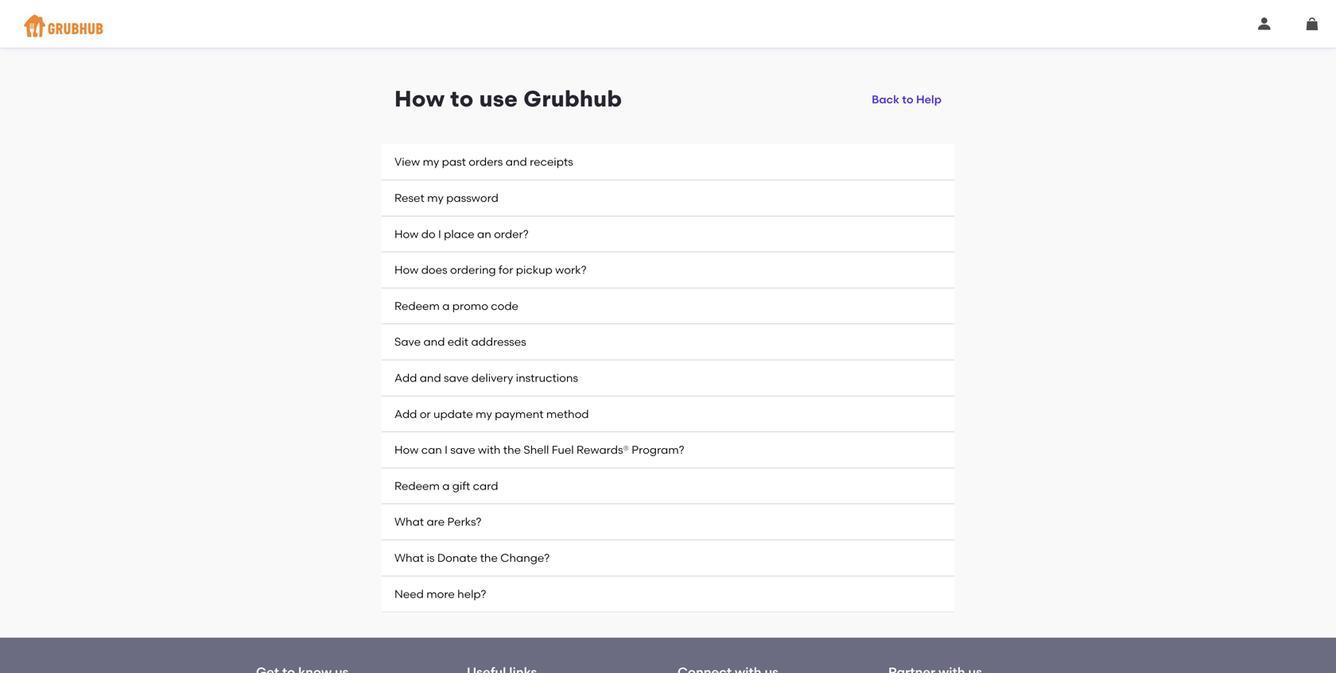 Task type: describe. For each thing, give the bounding box(es) containing it.
2 small image from the left
[[1306, 17, 1319, 30]]

help?
[[457, 588, 486, 601]]

redeem a gift card link
[[382, 469, 954, 505]]

1 vertical spatial save
[[450, 443, 475, 457]]

what is donate the change?
[[395, 552, 550, 565]]

how for how does ordering for pickup work?
[[395, 263, 419, 277]]

past
[[442, 155, 466, 169]]

more
[[426, 588, 455, 601]]

reset my password link
[[382, 181, 954, 217]]

reset
[[395, 191, 425, 205]]

0 vertical spatial the
[[503, 443, 521, 457]]

perks?
[[447, 516, 482, 529]]

help
[[916, 93, 942, 106]]

an
[[477, 227, 491, 241]]

to for use
[[450, 86, 474, 112]]

and for delivery
[[420, 371, 441, 385]]

program?
[[632, 443, 684, 457]]

are
[[427, 516, 445, 529]]

code
[[491, 299, 519, 313]]

what are perks?
[[395, 516, 482, 529]]

save and edit addresses link
[[382, 325, 954, 361]]

view my past orders and receipts link
[[382, 145, 954, 181]]

payment
[[495, 407, 544, 421]]

and for addresses
[[424, 335, 445, 349]]

donate
[[437, 552, 477, 565]]

do
[[421, 227, 436, 241]]

how for how to use grubhub
[[395, 86, 445, 112]]

use
[[479, 86, 518, 112]]

back to help link
[[872, 85, 942, 114]]

card
[[473, 480, 498, 493]]

need
[[395, 588, 424, 601]]

add for add or update my payment method
[[395, 407, 417, 421]]

save and edit addresses
[[395, 335, 526, 349]]

back to help
[[872, 93, 942, 106]]

0 vertical spatial and
[[506, 155, 527, 169]]

gift
[[452, 480, 470, 493]]

redeem a promo code
[[395, 299, 519, 313]]

work?
[[555, 263, 587, 277]]

update
[[433, 407, 473, 421]]

2 vertical spatial my
[[476, 407, 492, 421]]

receipts
[[530, 155, 573, 169]]

add or update my payment method link
[[382, 397, 954, 433]]

how can i save with the shell fuel rewards® program? link
[[382, 433, 954, 469]]

a for promo
[[442, 299, 450, 313]]

redeem a promo code link
[[382, 289, 954, 325]]

what for what are perks?
[[395, 516, 424, 529]]

view my past orders and receipts
[[395, 155, 573, 169]]

back
[[872, 93, 900, 106]]

the inside "link"
[[480, 552, 498, 565]]

grubhub
[[524, 86, 622, 112]]

1 small image from the left
[[1258, 17, 1271, 30]]

edit
[[448, 335, 469, 349]]

how to use grubhub
[[395, 86, 622, 112]]



Task type: vqa. For each thing, say whether or not it's contained in the screenshot.
save to the top
yes



Task type: locate. For each thing, give the bounding box(es) containing it.
0 horizontal spatial the
[[480, 552, 498, 565]]

what for what is donate the change?
[[395, 552, 424, 565]]

change?
[[500, 552, 550, 565]]

1 vertical spatial my
[[427, 191, 444, 205]]

save left the 'delivery'
[[444, 371, 469, 385]]

how left do
[[395, 227, 419, 241]]

a left gift
[[442, 480, 450, 493]]

and
[[506, 155, 527, 169], [424, 335, 445, 349], [420, 371, 441, 385]]

how inside how do i place an order? "link"
[[395, 227, 419, 241]]

redeem for redeem a promo code
[[395, 299, 440, 313]]

shell
[[524, 443, 549, 457]]

the right 'donate'
[[480, 552, 498, 565]]

add for add and save delivery instructions
[[395, 371, 417, 385]]

orders
[[469, 155, 503, 169]]

need more help?
[[395, 588, 486, 601]]

1 vertical spatial a
[[442, 480, 450, 493]]

the right with
[[503, 443, 521, 457]]

i inside "link"
[[438, 227, 441, 241]]

method
[[546, 407, 589, 421]]

add and save delivery instructions
[[395, 371, 578, 385]]

pickup
[[516, 263, 553, 277]]

add or update my payment method
[[395, 407, 589, 421]]

view
[[395, 155, 420, 169]]

1 horizontal spatial small image
[[1306, 17, 1319, 30]]

1 horizontal spatial i
[[445, 443, 448, 457]]

addresses
[[471, 335, 526, 349]]

ordering
[[450, 263, 496, 277]]

my
[[423, 155, 439, 169], [427, 191, 444, 205], [476, 407, 492, 421]]

how for how can i save with the shell fuel rewards® program?
[[395, 443, 419, 457]]

1 how from the top
[[395, 86, 445, 112]]

2 a from the top
[[442, 480, 450, 493]]

for
[[499, 263, 513, 277]]

password
[[446, 191, 499, 205]]

1 vertical spatial and
[[424, 335, 445, 349]]

to for help
[[902, 93, 914, 106]]

how up view
[[395, 86, 445, 112]]

order?
[[494, 227, 529, 241]]

can
[[421, 443, 442, 457]]

redeem down can
[[395, 480, 440, 493]]

i
[[438, 227, 441, 241], [445, 443, 448, 457]]

promo
[[452, 299, 488, 313]]

how inside how does ordering for pickup work? link
[[395, 263, 419, 277]]

save
[[444, 371, 469, 385], [450, 443, 475, 457]]

how left does
[[395, 263, 419, 277]]

0 vertical spatial save
[[444, 371, 469, 385]]

2 redeem from the top
[[395, 480, 440, 493]]

and up or
[[420, 371, 441, 385]]

small image
[[1258, 17, 1271, 30], [1306, 17, 1319, 30]]

add
[[395, 371, 417, 385], [395, 407, 417, 421]]

what
[[395, 516, 424, 529], [395, 552, 424, 565]]

does
[[421, 263, 448, 277]]

1 vertical spatial redeem
[[395, 480, 440, 493]]

delivery
[[471, 371, 513, 385]]

how does ordering for pickup work? link
[[382, 253, 954, 289]]

0 horizontal spatial i
[[438, 227, 441, 241]]

how does ordering for pickup work?
[[395, 263, 587, 277]]

2 vertical spatial and
[[420, 371, 441, 385]]

how left can
[[395, 443, 419, 457]]

0 vertical spatial a
[[442, 299, 450, 313]]

2 how from the top
[[395, 227, 419, 241]]

my for view
[[423, 155, 439, 169]]

i right can
[[445, 443, 448, 457]]

how inside how can i save with the shell fuel rewards® program? link
[[395, 443, 419, 457]]

fuel
[[552, 443, 574, 457]]

1 a from the top
[[442, 299, 450, 313]]

with
[[478, 443, 501, 457]]

0 vertical spatial my
[[423, 155, 439, 169]]

1 what from the top
[[395, 516, 424, 529]]

my right "reset"
[[427, 191, 444, 205]]

my for reset
[[427, 191, 444, 205]]

instructions
[[516, 371, 578, 385]]

what left is
[[395, 552, 424, 565]]

redeem a gift card
[[395, 480, 498, 493]]

1 add from the top
[[395, 371, 417, 385]]

place
[[444, 227, 475, 241]]

what are perks? link
[[382, 505, 954, 541]]

rewards®
[[577, 443, 629, 457]]

1 vertical spatial add
[[395, 407, 417, 421]]

redeem for redeem a gift card
[[395, 480, 440, 493]]

what inside "link"
[[395, 552, 424, 565]]

how
[[395, 86, 445, 112], [395, 227, 419, 241], [395, 263, 419, 277], [395, 443, 419, 457]]

to left use
[[450, 86, 474, 112]]

2 what from the top
[[395, 552, 424, 565]]

0 vertical spatial redeem
[[395, 299, 440, 313]]

add down save
[[395, 371, 417, 385]]

to
[[450, 86, 474, 112], [902, 93, 914, 106]]

i for do
[[438, 227, 441, 241]]

is
[[427, 552, 435, 565]]

my left past
[[423, 155, 439, 169]]

add left or
[[395, 407, 417, 421]]

i right do
[[438, 227, 441, 241]]

my right update
[[476, 407, 492, 421]]

what is donate the change? link
[[382, 541, 954, 577]]

4 how from the top
[[395, 443, 419, 457]]

1 vertical spatial what
[[395, 552, 424, 565]]

what left are
[[395, 516, 424, 529]]

add and save delivery instructions link
[[382, 361, 954, 397]]

how do i place an order?
[[395, 227, 529, 241]]

how for how do i place an order?
[[395, 227, 419, 241]]

1 horizontal spatial the
[[503, 443, 521, 457]]

i for can
[[445, 443, 448, 457]]

3 how from the top
[[395, 263, 419, 277]]

and right the orders
[[506, 155, 527, 169]]

0 vertical spatial i
[[438, 227, 441, 241]]

and left "edit"
[[424, 335, 445, 349]]

0 vertical spatial what
[[395, 516, 424, 529]]

grubhub logo image
[[24, 10, 103, 42]]

0 vertical spatial add
[[395, 371, 417, 385]]

save
[[395, 335, 421, 349]]

how do i place an order? link
[[382, 217, 954, 253]]

0 horizontal spatial small image
[[1258, 17, 1271, 30]]

redeem up save
[[395, 299, 440, 313]]

redeem
[[395, 299, 440, 313], [395, 480, 440, 493]]

1 vertical spatial i
[[445, 443, 448, 457]]

how can i save with the shell fuel rewards® program?
[[395, 443, 684, 457]]

1 redeem from the top
[[395, 299, 440, 313]]

the
[[503, 443, 521, 457], [480, 552, 498, 565]]

a left promo
[[442, 299, 450, 313]]

0 horizontal spatial to
[[450, 86, 474, 112]]

1 horizontal spatial to
[[902, 93, 914, 106]]

1 vertical spatial the
[[480, 552, 498, 565]]

a for gift
[[442, 480, 450, 493]]

save left with
[[450, 443, 475, 457]]

or
[[420, 407, 431, 421]]

to left help
[[902, 93, 914, 106]]

need more help? link
[[382, 577, 954, 613]]

reset my password
[[395, 191, 499, 205]]

a
[[442, 299, 450, 313], [442, 480, 450, 493]]

2 add from the top
[[395, 407, 417, 421]]



